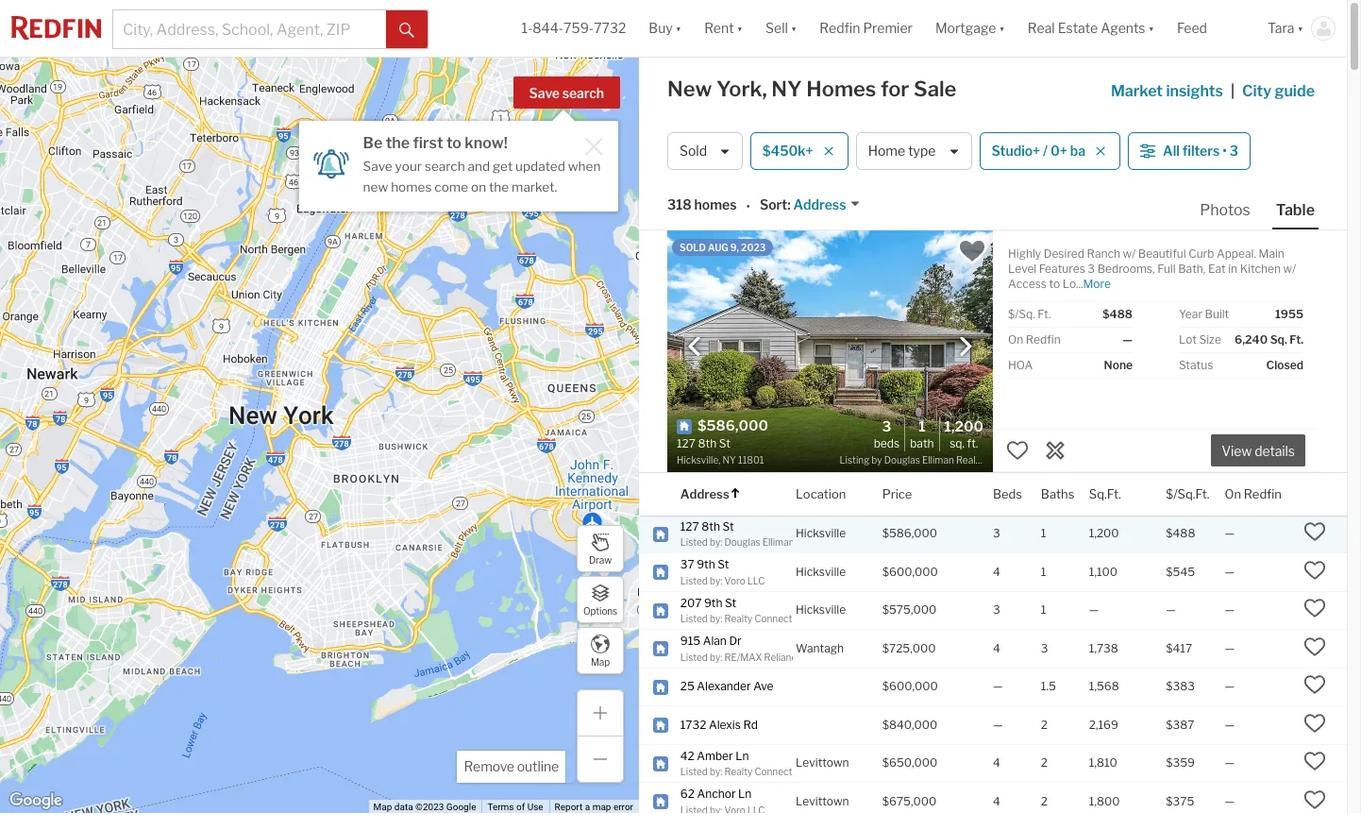 Task type: describe. For each thing, give the bounding box(es) containing it.
915 alan dr listed by: re/max reliance wantagh
[[681, 634, 844, 662]]

location
[[796, 486, 846, 501]]

$375
[[1167, 794, 1195, 808]]

listed for 127
[[681, 536, 708, 548]]

all
[[1164, 143, 1180, 159]]

estate inside '127 8th st listed by: douglas elliman real estate'
[[818, 536, 847, 548]]

and
[[468, 159, 490, 174]]

listed for 207
[[681, 613, 708, 624]]

more link
[[1084, 277, 1111, 291]]

25 alexander ave
[[681, 679, 774, 693]]

mortgage ▾ button
[[936, 0, 1006, 57]]

feed
[[1178, 20, 1208, 36]]

4 for $725,000
[[993, 641, 1001, 655]]

rd
[[744, 718, 758, 732]]

usa for hicksville
[[795, 613, 814, 624]]

lo...
[[1063, 277, 1084, 291]]

• for homes
[[747, 198, 751, 214]]

levittown for $675,000
[[796, 794, 849, 808]]

1 vertical spatial beds
[[993, 486, 1023, 501]]

map button
[[577, 627, 624, 674]]

9,
[[731, 242, 739, 253]]

$450k+ button
[[751, 132, 849, 170]]

highly
[[1009, 246, 1042, 261]]

year built
[[1179, 307, 1230, 321]]

voro
[[725, 575, 746, 586]]

3 up 1.5
[[1041, 641, 1049, 655]]

for
[[881, 76, 910, 101]]

desired
[[1044, 246, 1085, 261]]

save for save search
[[529, 85, 560, 101]]

127 8th st link
[[681, 519, 779, 534]]

▾ for sell ▾
[[791, 20, 797, 36]]

sold
[[680, 242, 706, 253]]

alexander
[[697, 679, 751, 693]]

ft. for 6,240
[[1290, 332, 1304, 347]]

amber
[[697, 748, 733, 763]]

alan
[[703, 634, 727, 648]]

st for 127 8th st
[[723, 519, 734, 533]]

remove studio+ / 0+ ba image
[[1096, 145, 1107, 157]]

1,800
[[1090, 794, 1120, 808]]

new
[[363, 179, 388, 194]]

filters
[[1183, 143, 1220, 159]]

1,200 for 1,200
[[1090, 526, 1120, 541]]

homes inside save your search and get updated when new homes come on the market.
[[391, 179, 432, 194]]

1732 alexis rd
[[681, 718, 758, 732]]

1,200 sq. ft.
[[945, 418, 984, 450]]

1 bath
[[910, 418, 934, 450]]

sq.ft.
[[1090, 486, 1122, 501]]

207 9th st listed by: realty connect usa llc
[[681, 595, 834, 624]]

google image
[[5, 789, 67, 813]]

37 9th st listed by: voro llc
[[681, 557, 765, 586]]

0 horizontal spatial address button
[[681, 473, 741, 515]]

tara
[[1268, 20, 1295, 36]]

favorite button image
[[957, 235, 989, 267]]

0 horizontal spatial on
[[1009, 332, 1024, 347]]

0 horizontal spatial beds
[[874, 436, 900, 450]]

1732
[[681, 718, 707, 732]]

1 vertical spatial $488
[[1167, 526, 1196, 541]]

hicksville for $575,000
[[796, 603, 846, 617]]

$417
[[1167, 641, 1193, 655]]

hicksville for $600,000
[[796, 565, 846, 579]]

buy ▾ button
[[638, 0, 693, 57]]

options
[[584, 605, 618, 616]]

the inside save your search and get updated when new homes come on the market.
[[489, 179, 509, 194]]

▾ for mortgage ▾
[[999, 20, 1006, 36]]

on redfin button
[[1225, 473, 1282, 515]]

listed for 42
[[681, 766, 708, 777]]

favorite this home image for $359
[[1304, 750, 1327, 773]]

submit search image
[[400, 22, 415, 38]]

42
[[681, 748, 695, 763]]

view details button
[[1212, 435, 1306, 467]]

mortgage
[[936, 20, 997, 36]]

price button
[[883, 473, 913, 515]]

1,738
[[1090, 641, 1119, 655]]

terms
[[488, 802, 514, 812]]

$725,000
[[883, 641, 936, 655]]

reliance
[[764, 651, 802, 662]]

realty for ln
[[725, 766, 753, 777]]

on inside button
[[1225, 486, 1242, 501]]

by: for 915
[[710, 651, 723, 662]]

previous button image
[[686, 337, 704, 356]]

rent
[[705, 20, 734, 36]]

$/sq.
[[1009, 307, 1036, 321]]

new york, ny homes for sale
[[668, 76, 957, 101]]

5 ▾ from the left
[[1149, 20, 1155, 36]]

sq. for 1,200
[[950, 436, 965, 450]]

draw button
[[577, 525, 624, 572]]

realty for st
[[725, 613, 753, 624]]

9th for 37
[[697, 557, 716, 571]]

level
[[1009, 262, 1037, 276]]

studio+ / 0+ ba
[[992, 143, 1086, 159]]

updated
[[516, 159, 566, 174]]

map for map data ©2023 google
[[374, 802, 392, 812]]

favorite this home image for $417
[[1304, 635, 1327, 658]]

market.
[[512, 179, 557, 194]]

©2023
[[416, 802, 444, 812]]

listed for 37
[[681, 575, 708, 586]]

save for save your search and get updated when new homes come on the market.
[[363, 159, 393, 174]]

photos
[[1200, 201, 1251, 219]]

features
[[1040, 262, 1086, 276]]

2023
[[741, 242, 766, 253]]

usa for levittown
[[795, 766, 814, 777]]

$600,000 for 4
[[883, 565, 938, 579]]

4 for $650,000
[[993, 756, 1001, 770]]

closed
[[1267, 358, 1304, 372]]

3 right $575,000
[[993, 603, 1001, 617]]

25
[[681, 679, 695, 693]]

highly desired ranch w/ beautiful curb appeal. main level features 3 bedrooms, full bath, eat in kitchen w/ access to lo...
[[1009, 246, 1297, 291]]

to inside highly desired ranch w/ beautiful curb appeal. main level features 3 bedrooms, full bath, eat in kitchen w/ access to lo...
[[1050, 277, 1061, 291]]

homes inside 318 homes •
[[695, 197, 737, 213]]

douglas
[[725, 536, 761, 548]]

25 alexander ave link
[[681, 679, 779, 695]]

beds button
[[993, 473, 1023, 515]]

318
[[668, 197, 692, 213]]

new
[[668, 76, 712, 101]]

redfin inside 'on redfin' button
[[1244, 486, 1282, 501]]

favorite button checkbox
[[957, 235, 989, 267]]

remove outline button
[[458, 751, 566, 783]]

draw
[[589, 554, 612, 565]]

lot size
[[1179, 332, 1222, 347]]

3 inside "3 beds"
[[882, 418, 892, 435]]

rent ▾ button
[[705, 0, 743, 57]]

1,810
[[1090, 756, 1118, 770]]

table button
[[1273, 200, 1319, 229]]

real estate agents ▾ link
[[1028, 0, 1155, 57]]

full
[[1158, 262, 1176, 276]]

favorite this home image for $375
[[1304, 788, 1327, 811]]

2,169
[[1090, 718, 1119, 732]]

3 inside highly desired ranch w/ beautiful curb appeal. main level features 3 bedrooms, full bath, eat in kitchen w/ access to lo...
[[1088, 262, 1095, 276]]

by: for 42
[[710, 766, 723, 777]]

4 for $675,000
[[993, 794, 1001, 808]]

st for 37 9th st
[[718, 557, 729, 571]]

3 inside all filters • 3 "button"
[[1230, 143, 1239, 159]]

appeal.
[[1217, 246, 1257, 261]]

guide
[[1275, 82, 1315, 100]]

city
[[1243, 82, 1272, 100]]

access
[[1009, 277, 1047, 291]]

7732
[[594, 20, 626, 36]]

more
[[1084, 277, 1111, 291]]

3 down beds button
[[993, 526, 1001, 541]]

llc inside "37 9th st listed by: voro llc"
[[748, 575, 765, 586]]

0 horizontal spatial address
[[681, 486, 730, 501]]

first
[[413, 134, 443, 152]]

1 for $575,000
[[1041, 603, 1047, 617]]



Task type: locate. For each thing, give the bounding box(es) containing it.
ft. right bath
[[968, 436, 979, 450]]

3 listed from the top
[[681, 613, 708, 624]]

get
[[493, 159, 513, 174]]

—
[[1123, 332, 1133, 347], [1225, 526, 1235, 541], [1225, 565, 1235, 579], [1090, 603, 1100, 617], [1167, 603, 1177, 617], [1225, 603, 1235, 617], [1225, 641, 1235, 655], [993, 679, 1003, 693], [1225, 679, 1235, 693], [993, 718, 1003, 732], [1225, 718, 1235, 732], [1225, 756, 1235, 770], [1225, 794, 1235, 808]]

ft.
[[1038, 307, 1051, 321], [1290, 332, 1304, 347], [968, 436, 979, 450]]

▾ right the rent
[[737, 20, 743, 36]]

a
[[585, 802, 590, 812]]

1 up bath
[[919, 418, 926, 435]]

2 levittown from the top
[[796, 794, 849, 808]]

save search button
[[513, 76, 620, 109]]

levittown down '42 amber ln listed by: realty connect usa llc'
[[796, 794, 849, 808]]

remove $450k+ image
[[823, 145, 834, 157]]

2 by: from the top
[[710, 575, 723, 586]]

$/sq. ft.
[[1009, 307, 1051, 321]]

0 vertical spatial st
[[723, 519, 734, 533]]

1 vertical spatial ln
[[739, 787, 752, 801]]

2 left 1,810
[[1041, 756, 1048, 770]]

anchor
[[697, 787, 736, 801]]

ln for amber
[[736, 748, 749, 763]]

on redfin down $/sq. ft.
[[1009, 332, 1061, 347]]

ft. inside 1,200 sq. ft.
[[968, 436, 979, 450]]

1 horizontal spatial ft.
[[1038, 307, 1051, 321]]

0 vertical spatial ln
[[736, 748, 749, 763]]

3 favorite this home image from the top
[[1304, 712, 1327, 735]]

1 vertical spatial save
[[363, 159, 393, 174]]

come
[[435, 179, 468, 194]]

llc for hicksville
[[816, 613, 834, 624]]

real estate agents ▾ button
[[1017, 0, 1166, 57]]

beds left baths on the bottom of the page
[[993, 486, 1023, 501]]

▾ right mortgage
[[999, 20, 1006, 36]]

sold aug 9, 2023
[[680, 242, 766, 253]]

1 by: from the top
[[710, 536, 723, 548]]

llc right 'voro'
[[748, 575, 765, 586]]

redfin premier button
[[809, 0, 924, 57]]

ln right anchor
[[739, 787, 752, 801]]

1 levittown from the top
[[796, 756, 849, 770]]

3 ▾ from the left
[[791, 20, 797, 36]]

9th inside 207 9th st listed by: realty connect usa llc
[[704, 595, 723, 610]]

1 vertical spatial search
[[425, 159, 465, 174]]

5 by: from the top
[[710, 766, 723, 777]]

1 inside 1 bath
[[919, 418, 926, 435]]

real inside '127 8th st listed by: douglas elliman real estate'
[[797, 536, 816, 548]]

1 vertical spatial to
[[1050, 277, 1061, 291]]

0 vertical spatial llc
[[748, 575, 765, 586]]

listed inside 915 alan dr listed by: re/max reliance wantagh
[[681, 651, 708, 662]]

lot
[[1179, 332, 1197, 347]]

0 vertical spatial w/
[[1123, 246, 1136, 261]]

llc
[[748, 575, 765, 586], [816, 613, 834, 624], [816, 766, 834, 777]]

1 horizontal spatial the
[[489, 179, 509, 194]]

▾ for rent ▾
[[737, 20, 743, 36]]

1.5
[[1041, 679, 1057, 693]]

▾ right agents
[[1149, 20, 1155, 36]]

3 hicksville from the top
[[796, 603, 846, 617]]

0 vertical spatial save
[[529, 85, 560, 101]]

st inside 207 9th st listed by: realty connect usa llc
[[725, 595, 737, 610]]

5 listed from the top
[[681, 766, 708, 777]]

search inside button
[[563, 85, 604, 101]]

realty inside '42 amber ln listed by: realty connect usa llc'
[[725, 766, 753, 777]]

0 vertical spatial search
[[563, 85, 604, 101]]

▾ right tara on the top right of page
[[1298, 20, 1304, 36]]

1 horizontal spatial sq.
[[1271, 332, 1288, 347]]

connect down 42 amber ln link
[[755, 766, 793, 777]]

studio+ / 0+ ba button
[[980, 132, 1121, 170]]

2 vertical spatial llc
[[816, 766, 834, 777]]

▾ for tara ▾
[[1298, 20, 1304, 36]]

sale
[[914, 76, 957, 101]]

redfin inside "redfin premier" button
[[820, 20, 861, 36]]

address right :
[[794, 197, 847, 213]]

listed inside "37 9th st listed by: voro llc"
[[681, 575, 708, 586]]

save inside button
[[529, 85, 560, 101]]

1,568
[[1090, 679, 1120, 693]]

1 vertical spatial usa
[[795, 766, 814, 777]]

4 right $650,000
[[993, 756, 1001, 770]]

by: for 127
[[710, 536, 723, 548]]

3 left 1 bath at the bottom of page
[[882, 418, 892, 435]]

1 for $600,000
[[1041, 565, 1047, 579]]

w/ down main
[[1284, 262, 1297, 276]]

2 left 1,800
[[1041, 794, 1048, 808]]

map
[[593, 802, 611, 812]]

ny
[[772, 76, 802, 101]]

1 vertical spatial redfin
[[1026, 332, 1061, 347]]

realty down the 207 9th st link
[[725, 613, 753, 624]]

all filters • 3 button
[[1129, 132, 1251, 170]]

1 horizontal spatial map
[[591, 656, 610, 667]]

search inside save your search and get updated when new homes come on the market.
[[425, 159, 465, 174]]

by: inside '42 amber ln listed by: realty connect usa llc'
[[710, 766, 723, 777]]

homes down your
[[391, 179, 432, 194]]

1 vertical spatial on redfin
[[1225, 486, 1282, 501]]

ave
[[754, 679, 774, 693]]

by: inside '127 8th st listed by: douglas elliman real estate'
[[710, 536, 723, 548]]

0 vertical spatial connect
[[755, 613, 793, 624]]

2 listed from the top
[[681, 575, 708, 586]]

market insights | city guide
[[1111, 82, 1315, 100]]

real right mortgage ▾
[[1028, 20, 1056, 36]]

0 vertical spatial $600,000
[[883, 565, 938, 579]]

1 vertical spatial hicksville
[[796, 565, 846, 579]]

2 for 1,800
[[1041, 794, 1048, 808]]

by: down amber
[[710, 766, 723, 777]]

$600,000 down $586,000
[[883, 565, 938, 579]]

0 horizontal spatial sq.
[[950, 436, 965, 450]]

connect for hicksville
[[755, 613, 793, 624]]

1 horizontal spatial 1,200
[[1090, 526, 1120, 541]]

1
[[919, 418, 926, 435], [1041, 526, 1047, 541], [1041, 565, 1047, 579], [1041, 603, 1047, 617]]

homes
[[807, 76, 877, 101]]

sq. right bath
[[950, 436, 965, 450]]

0 vertical spatial on redfin
[[1009, 332, 1061, 347]]

1,200 up "1,100"
[[1090, 526, 1120, 541]]

sq. up closed
[[1271, 332, 1288, 347]]

by: inside 915 alan dr listed by: re/max reliance wantagh
[[710, 651, 723, 662]]

2 realty from the top
[[725, 766, 753, 777]]

be the first to know!
[[363, 134, 508, 152]]

on up the "hoa"
[[1009, 332, 1024, 347]]

2 vertical spatial ft.
[[968, 436, 979, 450]]

hicksville up wantagh
[[796, 603, 846, 617]]

1 vertical spatial address
[[681, 486, 730, 501]]

connect inside 207 9th st listed by: realty connect usa llc
[[755, 613, 793, 624]]

estate down the location button
[[818, 536, 847, 548]]

2 horizontal spatial ft.
[[1290, 332, 1304, 347]]

City, Address, School, Agent, ZIP search field
[[113, 10, 386, 48]]

next button image
[[957, 337, 976, 356]]

0 vertical spatial redfin
[[820, 20, 861, 36]]

w/ up bedrooms,
[[1123, 246, 1136, 261]]

estate inside dropdown button
[[1058, 20, 1098, 36]]

curb
[[1189, 246, 1215, 261]]

favorite this home image
[[1304, 597, 1327, 620], [1304, 635, 1327, 658], [1304, 712, 1327, 735], [1304, 750, 1327, 773]]

0 vertical spatial address
[[794, 197, 847, 213]]

4 by: from the top
[[710, 651, 723, 662]]

1 listed from the top
[[681, 536, 708, 548]]

$488 up $545
[[1167, 526, 1196, 541]]

real inside dropdown button
[[1028, 20, 1056, 36]]

report a map error
[[555, 802, 634, 812]]

1 hicksville from the top
[[796, 526, 846, 541]]

to inside dialog
[[447, 134, 462, 152]]

0 vertical spatial levittown
[[796, 756, 849, 770]]

|
[[1231, 82, 1235, 100]]

buy ▾
[[649, 20, 682, 36]]

0 horizontal spatial map
[[374, 802, 392, 812]]

1 vertical spatial w/
[[1284, 262, 1297, 276]]

2 hicksville from the top
[[796, 565, 846, 579]]

estate left agents
[[1058, 20, 1098, 36]]

1 horizontal spatial $488
[[1167, 526, 1196, 541]]

1 favorite this home image from the top
[[1304, 597, 1327, 620]]

1 vertical spatial ft.
[[1290, 332, 1304, 347]]

1 horizontal spatial beds
[[993, 486, 1023, 501]]

4 right "$675,000"
[[993, 794, 1001, 808]]

bath,
[[1179, 262, 1206, 276]]

1 horizontal spatial •
[[1223, 143, 1228, 159]]

by: inside 207 9th st listed by: realty connect usa llc
[[710, 613, 723, 624]]

0 horizontal spatial estate
[[818, 536, 847, 548]]

none
[[1104, 358, 1133, 372]]

llc inside 207 9th st listed by: realty connect usa llc
[[816, 613, 834, 624]]

0 horizontal spatial save
[[363, 159, 393, 174]]

0 vertical spatial on
[[1009, 332, 1024, 347]]

1 horizontal spatial save
[[529, 85, 560, 101]]

llc up wantagh
[[816, 613, 834, 624]]

0 vertical spatial 2
[[1041, 718, 1048, 732]]

0 horizontal spatial search
[[425, 159, 465, 174]]

on redfin down view details
[[1225, 486, 1282, 501]]

3 right filters
[[1230, 143, 1239, 159]]

4 ▾ from the left
[[999, 20, 1006, 36]]

2 ▾ from the left
[[737, 20, 743, 36]]

1 vertical spatial estate
[[818, 536, 847, 548]]

usa
[[795, 613, 814, 624], [795, 766, 814, 777]]

favorite this home image for $545
[[1304, 559, 1327, 582]]

3 4 from the top
[[993, 756, 1001, 770]]

levittown left $650,000
[[796, 756, 849, 770]]

by: for 207
[[710, 613, 723, 624]]

sell ▾ button
[[766, 0, 797, 57]]

rent ▾
[[705, 20, 743, 36]]

42 amber ln listed by: realty connect usa llc
[[681, 748, 834, 777]]

1,100
[[1090, 565, 1118, 579]]

heading
[[677, 417, 831, 467]]

hicksville
[[796, 526, 846, 541], [796, 565, 846, 579], [796, 603, 846, 617]]

llc inside '42 amber ln listed by: realty connect usa llc'
[[816, 766, 834, 777]]

1 horizontal spatial on
[[1225, 486, 1242, 501]]

1 vertical spatial real
[[797, 536, 816, 548]]

$600,000
[[883, 565, 938, 579], [883, 679, 938, 693]]

1 vertical spatial realty
[[725, 766, 753, 777]]

photo of 127 8th st, hicksville, ny 11801 image
[[668, 230, 993, 472]]

realty down 42 amber ln link
[[725, 766, 753, 777]]

the right the on
[[489, 179, 509, 194]]

62 anchor ln link
[[681, 787, 779, 802]]

when
[[568, 159, 601, 174]]

1 vertical spatial levittown
[[796, 794, 849, 808]]

9th for 207
[[704, 595, 723, 610]]

0 vertical spatial 1,200
[[945, 418, 984, 435]]

1 vertical spatial on
[[1225, 486, 1242, 501]]

mortgage ▾
[[936, 20, 1006, 36]]

map region
[[0, 0, 767, 813]]

favorite this home image for $383
[[1304, 674, 1327, 696]]

map inside "map" button
[[591, 656, 610, 667]]

1 vertical spatial $600,000
[[883, 679, 938, 693]]

address button right sort
[[791, 196, 862, 214]]

1 horizontal spatial on redfin
[[1225, 486, 1282, 501]]

redfin left premier
[[820, 20, 861, 36]]

1 realty from the top
[[725, 613, 753, 624]]

0 horizontal spatial the
[[386, 134, 410, 152]]

0 horizontal spatial to
[[447, 134, 462, 152]]

by: for 37
[[710, 575, 723, 586]]

$675,000
[[883, 794, 937, 808]]

$383
[[1167, 679, 1196, 693]]

0 vertical spatial map
[[591, 656, 610, 667]]

listed inside 207 9th st listed by: realty connect usa llc
[[681, 613, 708, 624]]

0 vertical spatial beds
[[874, 436, 900, 450]]

st
[[723, 519, 734, 533], [718, 557, 729, 571], [725, 595, 737, 610]]

0 vertical spatial •
[[1223, 143, 1228, 159]]

buy
[[649, 20, 673, 36]]

by:
[[710, 536, 723, 548], [710, 575, 723, 586], [710, 613, 723, 624], [710, 651, 723, 662], [710, 766, 723, 777]]

google
[[447, 802, 476, 812]]

usa inside '42 amber ln listed by: realty connect usa llc'
[[795, 766, 814, 777]]

listed down 127
[[681, 536, 708, 548]]

0 vertical spatial 9th
[[697, 557, 716, 571]]

sq. inside 1,200 sq. ft.
[[950, 436, 965, 450]]

ln inside '42 amber ln listed by: realty connect usa llc'
[[736, 748, 749, 763]]

2 vertical spatial hicksville
[[796, 603, 846, 617]]

hicksville down the location button
[[796, 526, 846, 541]]

map left data
[[374, 802, 392, 812]]

0 horizontal spatial w/
[[1123, 246, 1136, 261]]

ln for anchor
[[739, 787, 752, 801]]

sold
[[680, 143, 707, 159]]

type
[[909, 143, 936, 159]]

▾ for buy ▾
[[676, 20, 682, 36]]

0+
[[1051, 143, 1068, 159]]

0 horizontal spatial real
[[797, 536, 816, 548]]

$488 down more link
[[1103, 307, 1133, 321]]

real right elliman
[[797, 536, 816, 548]]

hicksville down '127 8th st listed by: douglas elliman real estate'
[[796, 565, 846, 579]]

127
[[681, 519, 699, 533]]

listed down 207
[[681, 613, 708, 624]]

ft. right $/sq.
[[1038, 307, 1051, 321]]

be
[[363, 134, 383, 152]]

0 horizontal spatial •
[[747, 198, 751, 214]]

1 vertical spatial •
[[747, 198, 751, 214]]

1 horizontal spatial address button
[[791, 196, 862, 214]]

save inside save your search and get updated when new homes come on the market.
[[363, 159, 393, 174]]

2 usa from the top
[[795, 766, 814, 777]]

realty inside 207 9th st listed by: realty connect usa llc
[[725, 613, 753, 624]]

address button up 8th at the bottom of page
[[681, 473, 741, 515]]

2 connect from the top
[[755, 766, 793, 777]]

estate
[[1058, 20, 1098, 36], [818, 536, 847, 548]]

1 vertical spatial 1,200
[[1090, 526, 1120, 541]]

0 vertical spatial homes
[[391, 179, 432, 194]]

6,240
[[1235, 332, 1268, 347]]

$387
[[1167, 718, 1195, 732]]

4 down beds button
[[993, 565, 1001, 579]]

map for map
[[591, 656, 610, 667]]

1 vertical spatial st
[[718, 557, 729, 571]]

1 down baths button
[[1041, 526, 1047, 541]]

to down features at the right top of the page
[[1050, 277, 1061, 291]]

1 horizontal spatial estate
[[1058, 20, 1098, 36]]

1 left "1,100"
[[1041, 565, 1047, 579]]

data
[[395, 802, 413, 812]]

9th right 207
[[704, 595, 723, 610]]

2 vertical spatial st
[[725, 595, 737, 610]]

x-out this home image
[[1044, 439, 1067, 462]]

4 listed from the top
[[681, 651, 708, 662]]

1 horizontal spatial address
[[794, 197, 847, 213]]

homes right 318
[[695, 197, 737, 213]]

search up come
[[425, 159, 465, 174]]

real estate agents ▾
[[1028, 20, 1155, 36]]

ft. for 1,200
[[968, 436, 979, 450]]

$/sq.ft. button
[[1167, 473, 1210, 515]]

2 down 1.5
[[1041, 718, 1048, 732]]

save down 844-
[[529, 85, 560, 101]]

connect inside '42 amber ln listed by: realty connect usa llc'
[[755, 766, 793, 777]]

2 favorite this home image from the top
[[1304, 635, 1327, 658]]

on
[[471, 179, 486, 194]]

• for filters
[[1223, 143, 1228, 159]]

save up "new"
[[363, 159, 393, 174]]

1 2 from the top
[[1041, 718, 1048, 732]]

1955
[[1276, 307, 1304, 321]]

0 vertical spatial address button
[[791, 196, 862, 214]]

by: left 'voro'
[[710, 575, 723, 586]]

1 4 from the top
[[993, 565, 1001, 579]]

1 vertical spatial the
[[489, 179, 509, 194]]

st right 8th at the bottom of page
[[723, 519, 734, 533]]

1,200 right 1 bath at the bottom of page
[[945, 418, 984, 435]]

9th right 37
[[697, 557, 716, 571]]

1 vertical spatial homes
[[695, 197, 737, 213]]

levittown for $650,000
[[796, 756, 849, 770]]

ft. down 1955
[[1290, 332, 1304, 347]]

connect up 915 alan dr listed by: re/max reliance wantagh
[[755, 613, 793, 624]]

1 up 1.5
[[1041, 603, 1047, 617]]

1 horizontal spatial homes
[[695, 197, 737, 213]]

beds left bath
[[874, 436, 900, 450]]

favorite this home image
[[1007, 439, 1029, 462], [1304, 521, 1327, 543], [1304, 559, 1327, 582], [1304, 674, 1327, 696], [1304, 788, 1327, 811]]

1 horizontal spatial w/
[[1284, 262, 1297, 276]]

0 vertical spatial hicksville
[[796, 526, 846, 541]]

llc left $650,000
[[816, 766, 834, 777]]

4 favorite this home image from the top
[[1304, 750, 1327, 773]]

of
[[517, 802, 525, 812]]

home type button
[[856, 132, 972, 170]]

listed down 42
[[681, 766, 708, 777]]

on redfin
[[1009, 332, 1061, 347], [1225, 486, 1282, 501]]

sq. for 6,240
[[1271, 332, 1288, 347]]

st for 207 9th st
[[725, 595, 737, 610]]

2 vertical spatial 2
[[1041, 794, 1048, 808]]

beautiful
[[1139, 246, 1187, 261]]

1,200 for 1,200 sq. ft.
[[945, 418, 984, 435]]

premier
[[864, 20, 913, 36]]

0 vertical spatial real
[[1028, 20, 1056, 36]]

bedrooms,
[[1098, 262, 1155, 276]]

4 right $725,000
[[993, 641, 1001, 655]]

2 2 from the top
[[1041, 756, 1048, 770]]

by: down 8th at the bottom of page
[[710, 536, 723, 548]]

$600,000 up "$840,000"
[[883, 679, 938, 693]]

1 for $586,000
[[1041, 526, 1047, 541]]

$450k+
[[763, 143, 814, 159]]

0 vertical spatial ft.
[[1038, 307, 1051, 321]]

ba
[[1071, 143, 1086, 159]]

2 $600,000 from the top
[[883, 679, 938, 693]]

redfin down $/sq. ft.
[[1026, 332, 1061, 347]]

0 horizontal spatial ft.
[[968, 436, 979, 450]]

• inside "button"
[[1223, 143, 1228, 159]]

▾ right the sell
[[791, 20, 797, 36]]

1 horizontal spatial real
[[1028, 20, 1056, 36]]

to right first
[[447, 134, 462, 152]]

address up 8th at the bottom of page
[[681, 486, 730, 501]]

$545
[[1167, 565, 1196, 579]]

the right be
[[386, 134, 410, 152]]

1 usa from the top
[[795, 613, 814, 624]]

▾ right buy
[[676, 20, 682, 36]]

search down 759-
[[563, 85, 604, 101]]

use
[[528, 802, 544, 812]]

listed inside '127 8th st listed by: douglas elliman real estate'
[[681, 536, 708, 548]]

6 ▾ from the left
[[1298, 20, 1304, 36]]

3 2 from the top
[[1041, 794, 1048, 808]]

0 horizontal spatial 1,200
[[945, 418, 984, 435]]

st inside "37 9th st listed by: voro llc"
[[718, 557, 729, 571]]

address button
[[791, 196, 862, 214], [681, 473, 741, 515]]

2 horizontal spatial redfin
[[1244, 486, 1282, 501]]

llc for levittown
[[816, 766, 834, 777]]

1 vertical spatial 2
[[1041, 756, 1048, 770]]

st up 'voro'
[[718, 557, 729, 571]]

st inside '127 8th st listed by: douglas elliman real estate'
[[723, 519, 734, 533]]

sort
[[760, 197, 788, 213]]

4 4 from the top
[[993, 794, 1001, 808]]

0 horizontal spatial redfin
[[820, 20, 861, 36]]

map down "options"
[[591, 656, 610, 667]]

hicksville for $586,000
[[796, 526, 846, 541]]

1 horizontal spatial search
[[563, 85, 604, 101]]

• right filters
[[1223, 143, 1228, 159]]

built
[[1205, 307, 1230, 321]]

favorite this home image for —
[[1304, 597, 1327, 620]]

redfin down view details
[[1244, 486, 1282, 501]]

1 vertical spatial map
[[374, 802, 392, 812]]

• left sort
[[747, 198, 751, 214]]

1 connect from the top
[[755, 613, 793, 624]]

save
[[529, 85, 560, 101], [363, 159, 393, 174]]

connect for levittown
[[755, 766, 793, 777]]

all filters • 3
[[1164, 143, 1239, 159]]

$600,000 for —
[[883, 679, 938, 693]]

st down 'voro'
[[725, 595, 737, 610]]

$586,000
[[883, 526, 938, 541]]

listed for 915
[[681, 651, 708, 662]]

0 vertical spatial sq.
[[1271, 332, 1288, 347]]

0 vertical spatial $488
[[1103, 307, 1133, 321]]

0 horizontal spatial $488
[[1103, 307, 1133, 321]]

usa inside 207 9th st listed by: realty connect usa llc
[[795, 613, 814, 624]]

listed down 915
[[681, 651, 708, 662]]

listed inside '42 amber ln listed by: realty connect usa llc'
[[681, 766, 708, 777]]

42 amber ln link
[[681, 748, 779, 764]]

outline
[[517, 758, 559, 774]]

9th inside "37 9th st listed by: voro llc"
[[697, 557, 716, 571]]

elliman
[[763, 536, 795, 548]]

759-
[[564, 20, 594, 36]]

on down view at the right bottom of page
[[1225, 486, 1242, 501]]

favorite this home image for $488
[[1304, 521, 1327, 543]]

photos button
[[1197, 200, 1273, 228]]

by: inside "37 9th st listed by: voro llc"
[[710, 575, 723, 586]]

0 vertical spatial the
[[386, 134, 410, 152]]

by: down the alan
[[710, 651, 723, 662]]

1 ▾ from the left
[[676, 20, 682, 36]]

4 for $600,000
[[993, 565, 1001, 579]]

1 vertical spatial address button
[[681, 473, 741, 515]]

status
[[1179, 358, 1214, 372]]

3 by: from the top
[[710, 613, 723, 624]]

2 for 1,810
[[1041, 756, 1048, 770]]

3 up more link
[[1088, 262, 1095, 276]]

1 horizontal spatial redfin
[[1026, 332, 1061, 347]]

listed down 37
[[681, 575, 708, 586]]

0 vertical spatial estate
[[1058, 20, 1098, 36]]

by: down the 207 9th st link
[[710, 613, 723, 624]]

1 $600,000 from the top
[[883, 565, 938, 579]]

be the first to know! dialog
[[299, 110, 618, 211]]

ln right amber
[[736, 748, 749, 763]]

2 4 from the top
[[993, 641, 1001, 655]]

0 horizontal spatial on redfin
[[1009, 332, 1061, 347]]

• inside 318 homes •
[[747, 198, 751, 214]]

connect
[[755, 613, 793, 624], [755, 766, 793, 777]]

0 vertical spatial to
[[447, 134, 462, 152]]



Task type: vqa. For each thing, say whether or not it's contained in the screenshot.


